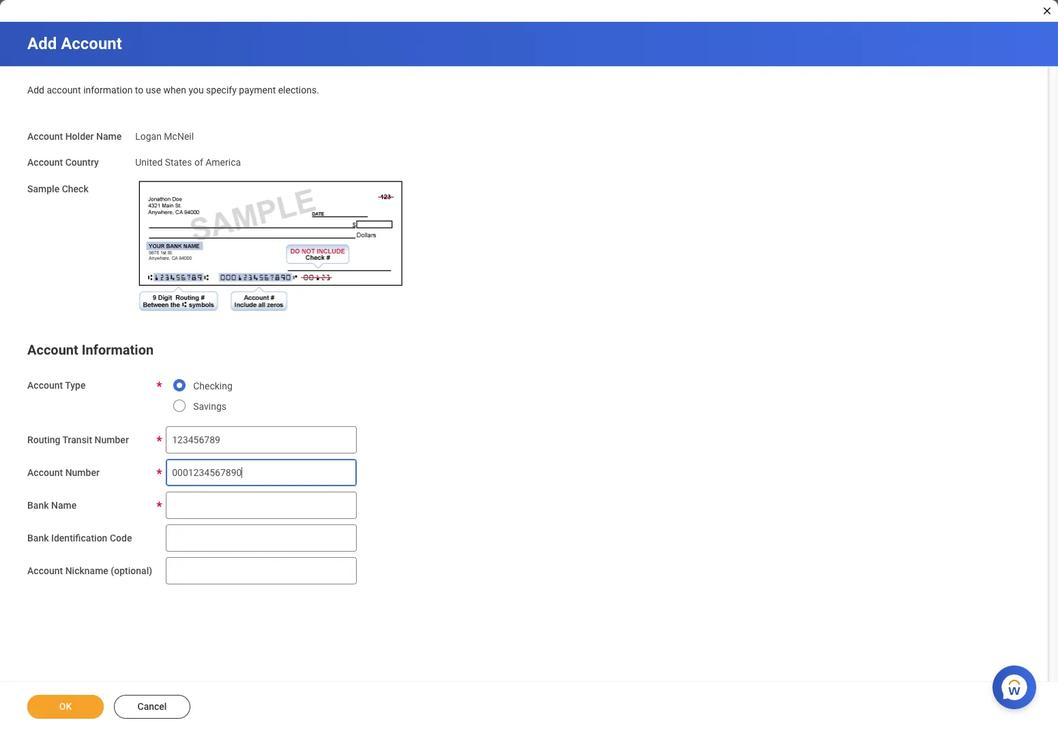 Task type: describe. For each thing, give the bounding box(es) containing it.
bank identification code
[[27, 533, 132, 544]]

add for add account
[[27, 34, 57, 53]]

Routing Transit Number text field
[[166, 426, 357, 453]]

logan mcneil element
[[135, 128, 194, 142]]

sample
[[27, 184, 59, 195]]

workday assistant region
[[993, 660, 1042, 710]]

account information
[[27, 342, 154, 358]]

1 vertical spatial number
[[65, 467, 100, 478]]

account
[[47, 85, 81, 96]]

account for number
[[27, 467, 63, 478]]

(optional)
[[111, 565, 152, 576]]

united states of america element
[[135, 154, 241, 168]]

ok button
[[27, 695, 104, 719]]

of
[[194, 157, 203, 168]]

checking
[[193, 380, 233, 391]]

information
[[82, 342, 154, 358]]

cancel
[[138, 701, 167, 712]]

account for country
[[27, 157, 63, 168]]

routing
[[27, 434, 60, 445]]

account for nickname
[[27, 565, 63, 576]]

type
[[65, 380, 86, 391]]

account information group
[[27, 339, 1031, 584]]

bank for bank name
[[27, 500, 49, 511]]

check
[[62, 184, 89, 195]]

account information button
[[27, 342, 154, 358]]

add account
[[27, 34, 122, 53]]

routing transit number
[[27, 434, 129, 445]]

ok
[[59, 701, 72, 712]]

holder
[[65, 131, 94, 142]]

payment
[[239, 85, 276, 96]]

country
[[65, 157, 99, 168]]

Bank Identification Code text field
[[166, 524, 357, 552]]

logan mcneil
[[135, 131, 194, 142]]

use
[[146, 85, 161, 96]]

account country
[[27, 157, 99, 168]]

account for holder
[[27, 131, 63, 142]]



Task type: locate. For each thing, give the bounding box(es) containing it.
number right transit
[[95, 434, 129, 445]]

name inside the account information 'group'
[[51, 500, 77, 511]]

account nickname (optional)
[[27, 565, 152, 576]]

add
[[27, 34, 57, 53], [27, 85, 44, 96]]

account left nickname
[[27, 565, 63, 576]]

account for type
[[27, 380, 63, 391]]

name
[[96, 131, 122, 142], [51, 500, 77, 511]]

Account Nickname (optional) text field
[[166, 557, 357, 584]]

savings
[[193, 401, 226, 412]]

add left account
[[27, 85, 44, 96]]

1 bank from the top
[[27, 500, 49, 511]]

0 vertical spatial bank
[[27, 500, 49, 511]]

Account Number text field
[[166, 459, 357, 486]]

to
[[135, 85, 143, 96]]

name down account number on the bottom
[[51, 500, 77, 511]]

account up account country
[[27, 131, 63, 142]]

bank down account number on the bottom
[[27, 500, 49, 511]]

bank
[[27, 500, 49, 511], [27, 533, 49, 544]]

account type option group
[[166, 372, 240, 421]]

1 horizontal spatial name
[[96, 131, 122, 142]]

add for add account information to use when you specify payment elections.
[[27, 85, 44, 96]]

information
[[83, 85, 133, 96]]

account up information
[[61, 34, 122, 53]]

mcneil
[[164, 131, 194, 142]]

bank down bank name
[[27, 533, 49, 544]]

add account main content
[[0, 22, 1058, 731]]

cancel button
[[114, 695, 190, 719]]

united
[[135, 157, 163, 168]]

account up sample
[[27, 157, 63, 168]]

bank for bank identification code
[[27, 533, 49, 544]]

bank name
[[27, 500, 77, 511]]

account left type
[[27, 380, 63, 391]]

1 vertical spatial add
[[27, 85, 44, 96]]

number down routing transit number
[[65, 467, 100, 478]]

specify
[[206, 85, 237, 96]]

0 vertical spatial add
[[27, 34, 57, 53]]

sample check: united states of america image
[[135, 175, 408, 320]]

america
[[206, 157, 241, 168]]

2 add from the top
[[27, 85, 44, 96]]

1 vertical spatial name
[[51, 500, 77, 511]]

account type
[[27, 380, 86, 391]]

sample check
[[27, 184, 89, 195]]

when
[[163, 85, 186, 96]]

transit
[[62, 434, 92, 445]]

nickname
[[65, 565, 108, 576]]

account
[[61, 34, 122, 53], [27, 131, 63, 142], [27, 157, 63, 168], [27, 342, 78, 358], [27, 380, 63, 391], [27, 467, 63, 478], [27, 565, 63, 576]]

add account information to use when you specify payment elections.
[[27, 85, 319, 96]]

elections.
[[278, 85, 319, 96]]

account holder name
[[27, 131, 122, 142]]

add up account
[[27, 34, 57, 53]]

united states of america
[[135, 157, 241, 168]]

you
[[189, 85, 204, 96]]

1 add from the top
[[27, 34, 57, 53]]

add account dialog
[[0, 0, 1058, 731]]

states
[[165, 157, 192, 168]]

account up account type
[[27, 342, 78, 358]]

2 bank from the top
[[27, 533, 49, 544]]

account number
[[27, 467, 100, 478]]

0 vertical spatial number
[[95, 434, 129, 445]]

identification
[[51, 533, 107, 544]]

code
[[110, 533, 132, 544]]

account down routing at the bottom of the page
[[27, 467, 63, 478]]

0 vertical spatial name
[[96, 131, 122, 142]]

account for information
[[27, 342, 78, 358]]

logan
[[135, 131, 162, 142]]

1 vertical spatial bank
[[27, 533, 49, 544]]

number
[[95, 434, 129, 445], [65, 467, 100, 478]]

name right holder
[[96, 131, 122, 142]]

0 horizontal spatial name
[[51, 500, 77, 511]]

close add account image
[[1042, 5, 1053, 16]]

Bank Name text field
[[166, 492, 357, 519]]



Task type: vqa. For each thing, say whether or not it's contained in the screenshot.
Filters chevron down ICON
no



